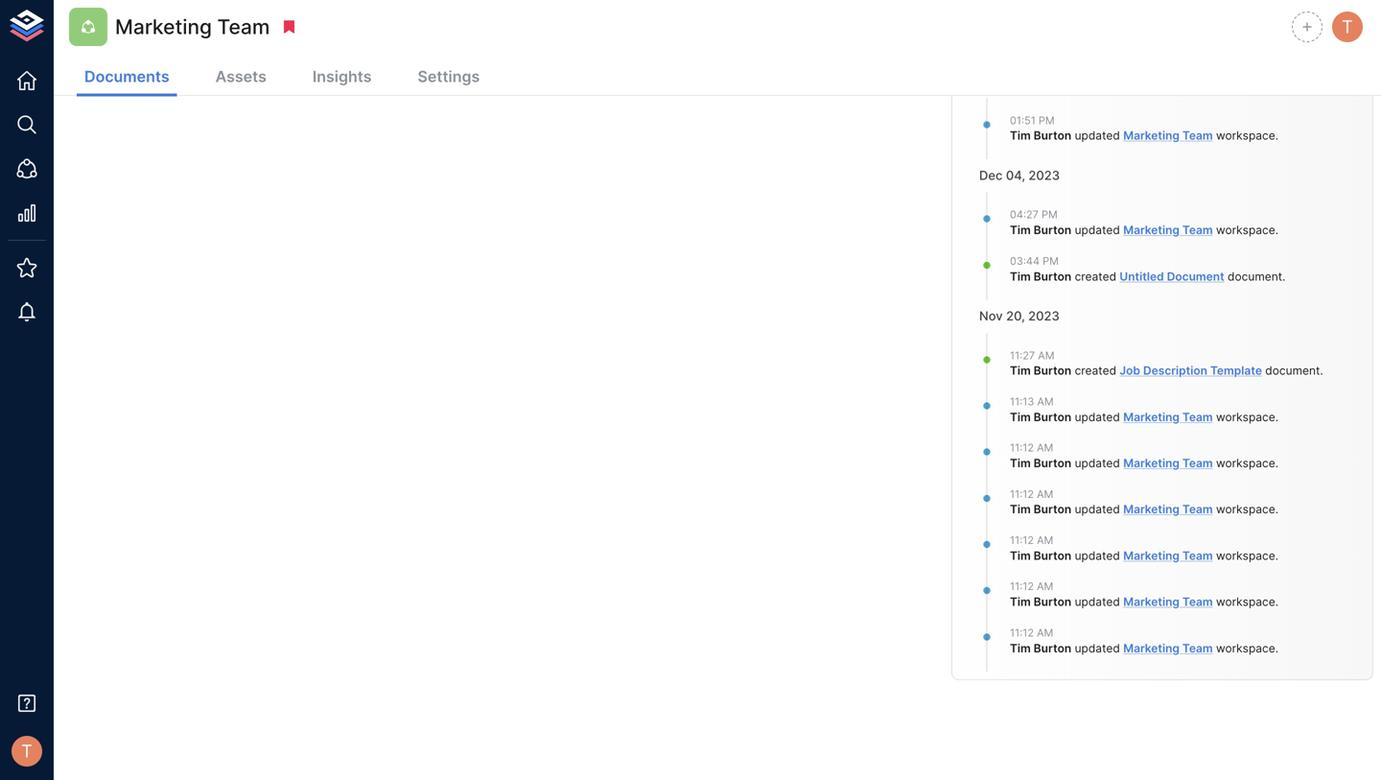 Task type: vqa. For each thing, say whether or not it's contained in the screenshot.


Task type: describe. For each thing, give the bounding box(es) containing it.
pm for 01:51 pm tim burton updated marketing team workspace .
[[1039, 114, 1055, 126]]

nov
[[980, 309, 1003, 323]]

assets link
[[208, 59, 274, 96]]

t for right t button
[[1343, 16, 1354, 37]]

7 tim from the top
[[1010, 503, 1031, 517]]

marketing for eighth marketing team link from the top of the page
[[1124, 641, 1180, 655]]

insights
[[313, 67, 372, 86]]

document inside 03:44 pm tim burton created untitled document document .
[[1228, 269, 1283, 283]]

job
[[1120, 364, 1141, 378]]

remove bookmark image
[[281, 18, 298, 36]]

. for 5th marketing team link from the top
[[1276, 503, 1279, 517]]

2023 for nov 20, 2023
[[1029, 309, 1060, 323]]

10 tim from the top
[[1010, 641, 1031, 655]]

burton for 8th marketing team link from the bottom
[[1034, 129, 1072, 143]]

marketing for sixth marketing team link from the bottom
[[1124, 410, 1180, 424]]

04:27 pm tim burton updated marketing team workspace .
[[1010, 208, 1279, 237]]

. for 8th marketing team link from the bottom
[[1276, 129, 1279, 143]]

. inside 11:27 am tim burton created job description template document .
[[1321, 364, 1324, 378]]

created for untitled
[[1075, 269, 1117, 283]]

burton for fourth marketing team link
[[1034, 456, 1072, 470]]

2023 for dec 04, 2023
[[1029, 168, 1061, 183]]

am for 7th marketing team link from the top of the page
[[1037, 580, 1054, 593]]

workspace for 7th marketing team link from the top of the page
[[1217, 595, 1276, 609]]

updated for sixth marketing team link from the bottom
[[1075, 410, 1121, 424]]

marketing for 7th marketing team link from the top of the page
[[1124, 595, 1180, 609]]

am for eighth marketing team link from the top of the page
[[1037, 627, 1054, 639]]

untitled document link
[[1120, 269, 1225, 283]]

04,
[[1006, 168, 1026, 183]]

team for 7th marketing team link from the top of the page
[[1183, 595, 1214, 609]]

. for fourth marketing team link
[[1276, 456, 1279, 470]]

insights link
[[305, 59, 380, 96]]

11:12 for fourth marketing team link
[[1010, 442, 1034, 454]]

settings link
[[410, 59, 488, 96]]

dec
[[980, 168, 1003, 183]]

11:12 for eighth marketing team link from the top of the page
[[1010, 627, 1034, 639]]

burton for 3rd marketing team link from the bottom of the page
[[1034, 549, 1072, 563]]

03:44
[[1010, 255, 1040, 267]]

tim inside 03:44 pm tim burton created untitled document document .
[[1010, 269, 1031, 283]]

01:51 pm tim burton updated marketing team workspace .
[[1010, 114, 1279, 143]]

description
[[1144, 364, 1208, 378]]

t for leftmost t button
[[21, 741, 32, 762]]

assets
[[216, 67, 267, 86]]

tim inside 01:51 pm tim burton updated marketing team workspace .
[[1010, 129, 1031, 143]]

am for 5th marketing team link from the top
[[1037, 488, 1054, 500]]

20,
[[1007, 309, 1026, 323]]

8 tim from the top
[[1010, 549, 1031, 563]]

workspace for 8th marketing team link from the bottom
[[1217, 129, 1276, 143]]

marketing for 3rd marketing team link from the bottom of the page
[[1124, 549, 1180, 563]]

6 marketing team link from the top
[[1124, 549, 1214, 563]]

workspace for sixth marketing team link from the bottom
[[1217, 410, 1276, 424]]

. for 7th marketing team link from the top of the page
[[1276, 595, 1279, 609]]

team for eighth marketing team link from the top of the page
[[1183, 641, 1214, 655]]

updated for eighth marketing team link from the top of the page
[[1075, 641, 1121, 655]]

burton for the "untitled document" link
[[1034, 269, 1072, 283]]

11:13 am tim burton updated marketing team workspace .
[[1010, 395, 1279, 424]]

. for sixth marketing team link from the bottom
[[1276, 410, 1279, 424]]

team for fourth marketing team link
[[1183, 456, 1214, 470]]

workspace for fourth marketing team link
[[1217, 456, 1276, 470]]

3 11:12 am tim burton updated marketing team workspace . from the top
[[1010, 534, 1279, 563]]

marketing for 8th marketing team link from the bottom
[[1124, 129, 1180, 143]]

burton for eighth marketing team link from the top of the page
[[1034, 641, 1072, 655]]

workspace for 2nd marketing team link from the top
[[1217, 223, 1276, 237]]

7 marketing team link from the top
[[1124, 595, 1214, 609]]

11:27 am tim burton created job description template document .
[[1010, 349, 1324, 378]]

document inside 11:27 am tim burton created job description template document .
[[1266, 364, 1321, 378]]

am for sixth marketing team link from the bottom
[[1038, 395, 1054, 408]]

11:12 for 7th marketing team link from the top of the page
[[1010, 580, 1034, 593]]

dec 04, 2023
[[980, 168, 1061, 183]]



Task type: locate. For each thing, give the bounding box(es) containing it.
team for sixth marketing team link from the bottom
[[1183, 410, 1214, 424]]

job description template link
[[1120, 364, 1263, 378]]

t
[[1343, 16, 1354, 37], [21, 741, 32, 762]]

burton for 2nd marketing team link from the top
[[1034, 223, 1072, 237]]

6 updated from the top
[[1075, 549, 1121, 563]]

updated
[[1075, 129, 1121, 143], [1075, 223, 1121, 237], [1075, 410, 1121, 424], [1075, 456, 1121, 470], [1075, 503, 1121, 517], [1075, 549, 1121, 563], [1075, 595, 1121, 609], [1075, 641, 1121, 655]]

document
[[1228, 269, 1283, 283], [1266, 364, 1321, 378]]

documents link
[[77, 59, 177, 96]]

2 created from the top
[[1075, 364, 1117, 378]]

.
[[1276, 129, 1279, 143], [1276, 223, 1279, 237], [1283, 269, 1286, 283], [1321, 364, 1324, 378], [1276, 410, 1279, 424], [1276, 456, 1279, 470], [1276, 503, 1279, 517], [1276, 549, 1279, 563], [1276, 595, 1279, 609], [1276, 641, 1279, 655]]

2 burton from the top
[[1034, 223, 1072, 237]]

nov 20, 2023
[[980, 309, 1060, 323]]

1 11:12 from the top
[[1010, 442, 1034, 454]]

team for 3rd marketing team link from the bottom of the page
[[1183, 549, 1214, 563]]

0 vertical spatial t
[[1343, 16, 1354, 37]]

team
[[217, 14, 270, 39], [1183, 129, 1214, 143], [1183, 223, 1214, 237], [1183, 410, 1214, 424], [1183, 456, 1214, 470], [1183, 503, 1214, 517], [1183, 549, 1214, 563], [1183, 595, 1214, 609], [1183, 641, 1214, 655]]

4 updated from the top
[[1075, 456, 1121, 470]]

am
[[1039, 349, 1055, 362], [1038, 395, 1054, 408], [1037, 442, 1054, 454], [1037, 488, 1054, 500], [1037, 534, 1054, 547], [1037, 580, 1054, 593], [1037, 627, 1054, 639]]

burton inside 11:13 am tim burton updated marketing team workspace .
[[1034, 410, 1072, 424]]

document right the document
[[1228, 269, 1283, 283]]

updated for fourth marketing team link
[[1075, 456, 1121, 470]]

3 burton from the top
[[1034, 269, 1072, 283]]

updated for 3rd marketing team link from the bottom of the page
[[1075, 549, 1121, 563]]

. inside 03:44 pm tim burton created untitled document document .
[[1283, 269, 1286, 283]]

workspace inside 04:27 pm tim burton updated marketing team workspace .
[[1217, 223, 1276, 237]]

3 tim from the top
[[1010, 269, 1031, 283]]

team for 2nd marketing team link from the top
[[1183, 223, 1214, 237]]

4 workspace from the top
[[1217, 456, 1276, 470]]

workspace inside 11:13 am tim burton updated marketing team workspace .
[[1217, 410, 1276, 424]]

document
[[1168, 269, 1225, 283]]

8 workspace from the top
[[1217, 641, 1276, 655]]

burton for 5th marketing team link from the top
[[1034, 503, 1072, 517]]

1 vertical spatial 2023
[[1029, 309, 1060, 323]]

0 vertical spatial created
[[1075, 269, 1117, 283]]

am inside 11:27 am tim burton created job description template document .
[[1039, 349, 1055, 362]]

2023
[[1029, 168, 1061, 183], [1029, 309, 1060, 323]]

8 updated from the top
[[1075, 641, 1121, 655]]

. for the "untitled document" link
[[1283, 269, 1286, 283]]

tim inside 04:27 pm tim burton updated marketing team workspace .
[[1010, 223, 1031, 237]]

3 updated from the top
[[1075, 410, 1121, 424]]

burton for job description template link
[[1034, 364, 1072, 378]]

11:13
[[1010, 395, 1035, 408]]

1 workspace from the top
[[1217, 129, 1276, 143]]

1 created from the top
[[1075, 269, 1117, 283]]

marketing inside 04:27 pm tim burton updated marketing team workspace .
[[1124, 223, 1180, 237]]

pm right 03:44
[[1043, 255, 1059, 267]]

workspace for 3rd marketing team link from the bottom of the page
[[1217, 549, 1276, 563]]

03:44 pm tim burton created untitled document document .
[[1010, 255, 1286, 283]]

. for 3rd marketing team link from the bottom of the page
[[1276, 549, 1279, 563]]

3 11:12 from the top
[[1010, 534, 1034, 547]]

1 horizontal spatial t
[[1343, 16, 1354, 37]]

6 workspace from the top
[[1217, 549, 1276, 563]]

created
[[1075, 269, 1117, 283], [1075, 364, 1117, 378]]

pm for 03:44 pm tim burton created untitled document document .
[[1043, 255, 1059, 267]]

2 marketing team link from the top
[[1124, 223, 1214, 237]]

template
[[1211, 364, 1263, 378]]

0 vertical spatial t button
[[1330, 9, 1366, 45]]

workspace
[[1217, 129, 1276, 143], [1217, 223, 1276, 237], [1217, 410, 1276, 424], [1217, 456, 1276, 470], [1217, 503, 1276, 517], [1217, 549, 1276, 563], [1217, 595, 1276, 609], [1217, 641, 1276, 655]]

burton
[[1034, 129, 1072, 143], [1034, 223, 1072, 237], [1034, 269, 1072, 283], [1034, 364, 1072, 378], [1034, 410, 1072, 424], [1034, 456, 1072, 470], [1034, 503, 1072, 517], [1034, 549, 1072, 563], [1034, 595, 1072, 609], [1034, 641, 1072, 655]]

. inside 04:27 pm tim burton updated marketing team workspace .
[[1276, 223, 1279, 237]]

1 vertical spatial pm
[[1042, 208, 1058, 221]]

updated for 2nd marketing team link from the top
[[1075, 223, 1121, 237]]

. for 2nd marketing team link from the top
[[1276, 223, 1279, 237]]

updated for 8th marketing team link from the bottom
[[1075, 129, 1121, 143]]

document right 'template'
[[1266, 364, 1321, 378]]

4 11:12 from the top
[[1010, 580, 1034, 593]]

1 vertical spatial created
[[1075, 364, 1117, 378]]

created inside 03:44 pm tim burton created untitled document document .
[[1075, 269, 1117, 283]]

5 updated from the top
[[1075, 503, 1121, 517]]

8 marketing team link from the top
[[1124, 641, 1214, 655]]

2 updated from the top
[[1075, 223, 1121, 237]]

marketing for 2nd marketing team link from the top
[[1124, 223, 1180, 237]]

1 burton from the top
[[1034, 129, 1072, 143]]

5 workspace from the top
[[1217, 503, 1276, 517]]

. inside 01:51 pm tim burton updated marketing team workspace .
[[1276, 129, 1279, 143]]

pm inside 04:27 pm tim burton updated marketing team workspace .
[[1042, 208, 1058, 221]]

2 vertical spatial pm
[[1043, 255, 1059, 267]]

pm right 04:27 at right top
[[1042, 208, 1058, 221]]

am for job description template link
[[1039, 349, 1055, 362]]

workspace inside 01:51 pm tim burton updated marketing team workspace .
[[1217, 129, 1276, 143]]

marketing inside 01:51 pm tim burton updated marketing team workspace .
[[1124, 129, 1180, 143]]

0 horizontal spatial t button
[[6, 730, 48, 772]]

4 tim from the top
[[1010, 364, 1031, 378]]

4 marketing team link from the top
[[1124, 456, 1214, 470]]

2 11:12 from the top
[[1010, 488, 1034, 500]]

0 vertical spatial 2023
[[1029, 168, 1061, 183]]

1 vertical spatial t
[[21, 741, 32, 762]]

9 tim from the top
[[1010, 595, 1031, 609]]

team for 8th marketing team link from the bottom
[[1183, 129, 1214, 143]]

updated inside 04:27 pm tim burton updated marketing team workspace .
[[1075, 223, 1121, 237]]

burton inside 04:27 pm tim burton updated marketing team workspace .
[[1034, 223, 1072, 237]]

10 burton from the top
[[1034, 641, 1072, 655]]

1 updated from the top
[[1075, 129, 1121, 143]]

created left job
[[1075, 364, 1117, 378]]

pm
[[1039, 114, 1055, 126], [1042, 208, 1058, 221], [1043, 255, 1059, 267]]

1 11:12 am tim burton updated marketing team workspace . from the top
[[1010, 442, 1279, 470]]

2 2023 from the top
[[1029, 309, 1060, 323]]

11:12
[[1010, 442, 1034, 454], [1010, 488, 1034, 500], [1010, 534, 1034, 547], [1010, 580, 1034, 593], [1010, 627, 1034, 639]]

5 11:12 am tim burton updated marketing team workspace . from the top
[[1010, 627, 1279, 655]]

pm right 01:51
[[1039, 114, 1055, 126]]

7 updated from the top
[[1075, 595, 1121, 609]]

7 workspace from the top
[[1217, 595, 1276, 609]]

7 burton from the top
[[1034, 503, 1072, 517]]

marketing team link
[[1124, 129, 1214, 143], [1124, 223, 1214, 237], [1124, 410, 1214, 424], [1124, 456, 1214, 470], [1124, 503, 1214, 517], [1124, 549, 1214, 563], [1124, 595, 1214, 609], [1124, 641, 1214, 655]]

. inside 11:13 am tim burton updated marketing team workspace .
[[1276, 410, 1279, 424]]

untitled
[[1120, 269, 1165, 283]]

documents
[[84, 67, 169, 86]]

team for 5th marketing team link from the top
[[1183, 503, 1214, 517]]

workspace for 5th marketing team link from the top
[[1217, 503, 1276, 517]]

burton inside 03:44 pm tim burton created untitled document document .
[[1034, 269, 1072, 283]]

workspace for eighth marketing team link from the top of the page
[[1217, 641, 1276, 655]]

8 burton from the top
[[1034, 549, 1072, 563]]

3 workspace from the top
[[1217, 410, 1276, 424]]

3 marketing team link from the top
[[1124, 410, 1214, 424]]

tim
[[1010, 129, 1031, 143], [1010, 223, 1031, 237], [1010, 269, 1031, 283], [1010, 364, 1031, 378], [1010, 410, 1031, 424], [1010, 456, 1031, 470], [1010, 503, 1031, 517], [1010, 549, 1031, 563], [1010, 595, 1031, 609], [1010, 641, 1031, 655]]

burton inside 01:51 pm tim burton updated marketing team workspace .
[[1034, 129, 1072, 143]]

. for eighth marketing team link from the top of the page
[[1276, 641, 1279, 655]]

2 11:12 am tim burton updated marketing team workspace . from the top
[[1010, 488, 1279, 517]]

updated for 5th marketing team link from the top
[[1075, 503, 1121, 517]]

2023 right 04,
[[1029, 168, 1061, 183]]

0 horizontal spatial t
[[21, 741, 32, 762]]

team inside 11:13 am tim burton updated marketing team workspace .
[[1183, 410, 1214, 424]]

team inside 04:27 pm tim burton updated marketing team workspace .
[[1183, 223, 1214, 237]]

5 tim from the top
[[1010, 410, 1031, 424]]

1 marketing team link from the top
[[1124, 129, 1214, 143]]

9 burton from the top
[[1034, 595, 1072, 609]]

t button
[[1330, 9, 1366, 45], [6, 730, 48, 772]]

marketing inside 11:13 am tim burton updated marketing team workspace .
[[1124, 410, 1180, 424]]

5 burton from the top
[[1034, 410, 1072, 424]]

11:12 for 3rd marketing team link from the bottom of the page
[[1010, 534, 1034, 547]]

created for job
[[1075, 364, 1117, 378]]

burton for sixth marketing team link from the bottom
[[1034, 410, 1072, 424]]

updated inside 11:13 am tim burton updated marketing team workspace .
[[1075, 410, 1121, 424]]

updated for 7th marketing team link from the top of the page
[[1075, 595, 1121, 609]]

5 11:12 from the top
[[1010, 627, 1034, 639]]

marketing
[[115, 14, 212, 39], [1124, 129, 1180, 143], [1124, 223, 1180, 237], [1124, 410, 1180, 424], [1124, 456, 1180, 470], [1124, 503, 1180, 517], [1124, 549, 1180, 563], [1124, 595, 1180, 609], [1124, 641, 1180, 655]]

4 burton from the top
[[1034, 364, 1072, 378]]

01:51
[[1010, 114, 1036, 126]]

updated inside 01:51 pm tim burton updated marketing team workspace .
[[1075, 129, 1121, 143]]

1 horizontal spatial t button
[[1330, 9, 1366, 45]]

1 vertical spatial document
[[1266, 364, 1321, 378]]

0 vertical spatial pm
[[1039, 114, 1055, 126]]

04:27
[[1010, 208, 1039, 221]]

burton for 7th marketing team link from the top of the page
[[1034, 595, 1072, 609]]

2023 right 20,
[[1029, 309, 1060, 323]]

am for fourth marketing team link
[[1037, 442, 1054, 454]]

am inside 11:13 am tim burton updated marketing team workspace .
[[1038, 395, 1054, 408]]

tim inside 11:27 am tim burton created job description template document .
[[1010, 364, 1031, 378]]

marketing team
[[115, 14, 270, 39]]

burton inside 11:27 am tim burton created job description template document .
[[1034, 364, 1072, 378]]

pm inside 01:51 pm tim burton updated marketing team workspace .
[[1039, 114, 1055, 126]]

marketing for 5th marketing team link from the top
[[1124, 503, 1180, 517]]

11:12 for 5th marketing team link from the top
[[1010, 488, 1034, 500]]

1 vertical spatial t button
[[6, 730, 48, 772]]

pm for 04:27 pm tim burton updated marketing team workspace .
[[1042, 208, 1058, 221]]

settings
[[418, 67, 480, 86]]

0 vertical spatial document
[[1228, 269, 1283, 283]]

6 tim from the top
[[1010, 456, 1031, 470]]

created inside 11:27 am tim burton created job description template document .
[[1075, 364, 1117, 378]]

6 burton from the top
[[1034, 456, 1072, 470]]

pm inside 03:44 pm tim burton created untitled document document .
[[1043, 255, 1059, 267]]

4 11:12 am tim burton updated marketing team workspace . from the top
[[1010, 580, 1279, 609]]

marketing for fourth marketing team link
[[1124, 456, 1180, 470]]

am for 3rd marketing team link from the bottom of the page
[[1037, 534, 1054, 547]]

2 workspace from the top
[[1217, 223, 1276, 237]]

1 2023 from the top
[[1029, 168, 1061, 183]]

2 tim from the top
[[1010, 223, 1031, 237]]

tim inside 11:13 am tim burton updated marketing team workspace .
[[1010, 410, 1031, 424]]

5 marketing team link from the top
[[1124, 503, 1214, 517]]

11:12 am tim burton updated marketing team workspace .
[[1010, 442, 1279, 470], [1010, 488, 1279, 517], [1010, 534, 1279, 563], [1010, 580, 1279, 609], [1010, 627, 1279, 655]]

team inside 01:51 pm tim burton updated marketing team workspace .
[[1183, 129, 1214, 143]]

created left untitled
[[1075, 269, 1117, 283]]

11:27
[[1010, 349, 1036, 362]]

1 tim from the top
[[1010, 129, 1031, 143]]



